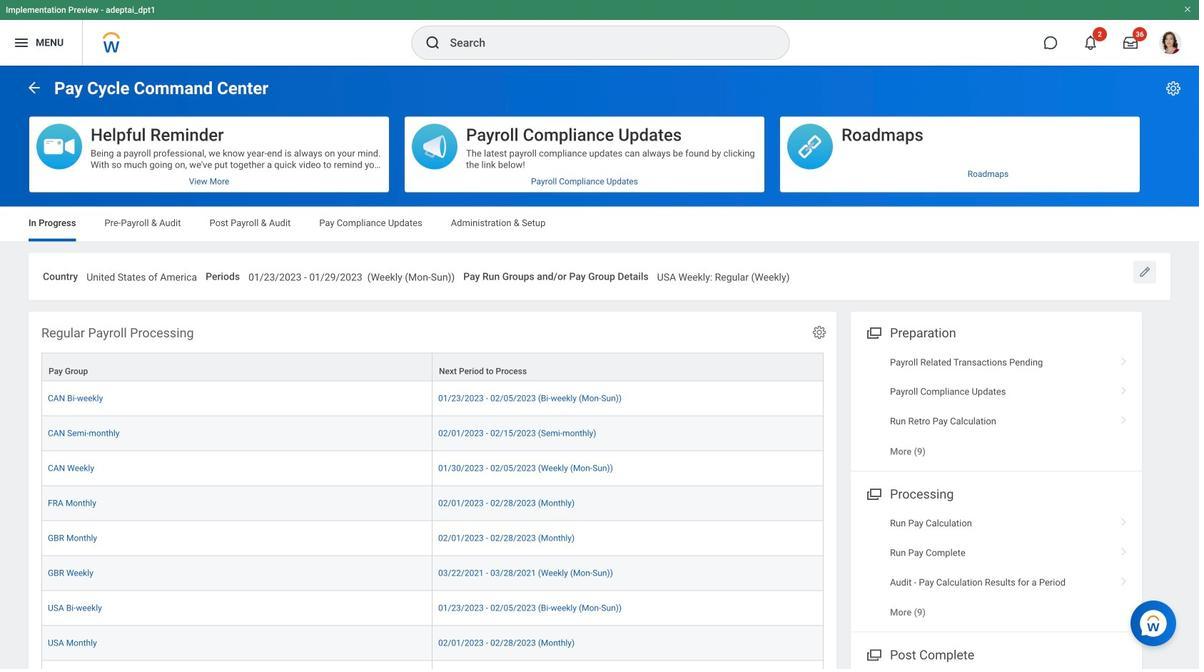 Task type: vqa. For each thing, say whether or not it's contained in the screenshot.
flexible to the right
no



Task type: describe. For each thing, give the bounding box(es) containing it.
configure this page image
[[1165, 80, 1182, 97]]

5 row from the top
[[41, 486, 824, 521]]

1 cell from the left
[[41, 661, 433, 670]]

2 cell from the left
[[433, 661, 824, 670]]

regular payroll processing element
[[29, 312, 837, 670]]

2 chevron right image from the top
[[1115, 382, 1134, 396]]

menu group image
[[864, 323, 883, 342]]

6 row from the top
[[41, 521, 824, 556]]

3 row from the top
[[41, 416, 824, 451]]

1 menu group image from the top
[[864, 484, 883, 503]]

list for menu group image
[[851, 348, 1142, 467]]

configure regular payroll processing image
[[812, 325, 827, 341]]

7 row from the top
[[41, 556, 824, 591]]

1 row from the top
[[41, 353, 824, 381]]

profile logan mcneil image
[[1159, 31, 1182, 57]]

4 row from the top
[[41, 451, 824, 486]]

4 chevron right image from the top
[[1115, 572, 1134, 587]]



Task type: locate. For each thing, give the bounding box(es) containing it.
2 row from the top
[[41, 381, 824, 416]]

close environment banner image
[[1184, 5, 1192, 14]]

1 chevron right image from the top
[[1115, 513, 1134, 527]]

notifications large image
[[1084, 36, 1098, 50]]

1 vertical spatial chevron right image
[[1115, 543, 1134, 557]]

chevron right image
[[1115, 513, 1134, 527], [1115, 543, 1134, 557]]

8 row from the top
[[41, 591, 824, 626]]

main content
[[0, 66, 1199, 670]]

3 chevron right image from the top
[[1115, 411, 1134, 426]]

1 chevron right image from the top
[[1115, 352, 1134, 366]]

search image
[[424, 34, 442, 51]]

0 vertical spatial chevron right image
[[1115, 513, 1134, 527]]

menu group image
[[864, 484, 883, 503], [864, 645, 883, 664]]

1 vertical spatial menu group image
[[864, 645, 883, 664]]

10 row from the top
[[41, 661, 824, 670]]

justify image
[[13, 34, 30, 51]]

0 vertical spatial menu group image
[[864, 484, 883, 503]]

cell
[[41, 661, 433, 670], [433, 661, 824, 670]]

banner
[[0, 0, 1199, 66]]

2 list from the top
[[851, 509, 1142, 628]]

None text field
[[87, 263, 197, 288], [248, 263, 455, 288], [87, 263, 197, 288], [248, 263, 455, 288]]

chevron right image
[[1115, 352, 1134, 366], [1115, 382, 1134, 396], [1115, 411, 1134, 426], [1115, 572, 1134, 587]]

row
[[41, 353, 824, 381], [41, 381, 824, 416], [41, 416, 824, 451], [41, 451, 824, 486], [41, 486, 824, 521], [41, 521, 824, 556], [41, 556, 824, 591], [41, 591, 824, 626], [41, 626, 824, 661], [41, 661, 824, 670]]

Search Workday  search field
[[450, 27, 760, 59]]

0 vertical spatial list
[[851, 348, 1142, 467]]

1 list from the top
[[851, 348, 1142, 467]]

previous page image
[[26, 79, 43, 96]]

2 chevron right image from the top
[[1115, 543, 1134, 557]]

1 vertical spatial list
[[851, 509, 1142, 628]]

inbox large image
[[1124, 36, 1138, 50]]

2 menu group image from the top
[[864, 645, 883, 664]]

9 row from the top
[[41, 626, 824, 661]]

list for first menu group icon from the top of the page
[[851, 509, 1142, 628]]

edit image
[[1138, 265, 1152, 279]]

list
[[851, 348, 1142, 467], [851, 509, 1142, 628]]

tab list
[[14, 207, 1185, 242]]

None text field
[[657, 263, 790, 288]]



